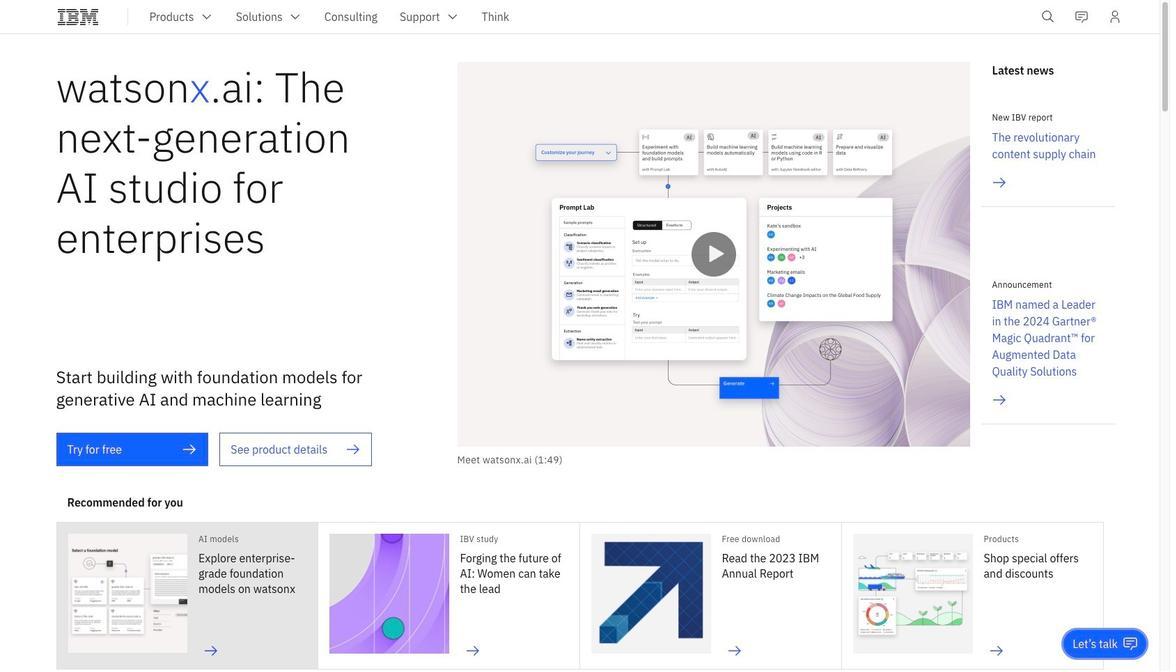 Task type: locate. For each thing, give the bounding box(es) containing it.
let's talk element
[[1073, 636, 1118, 651]]



